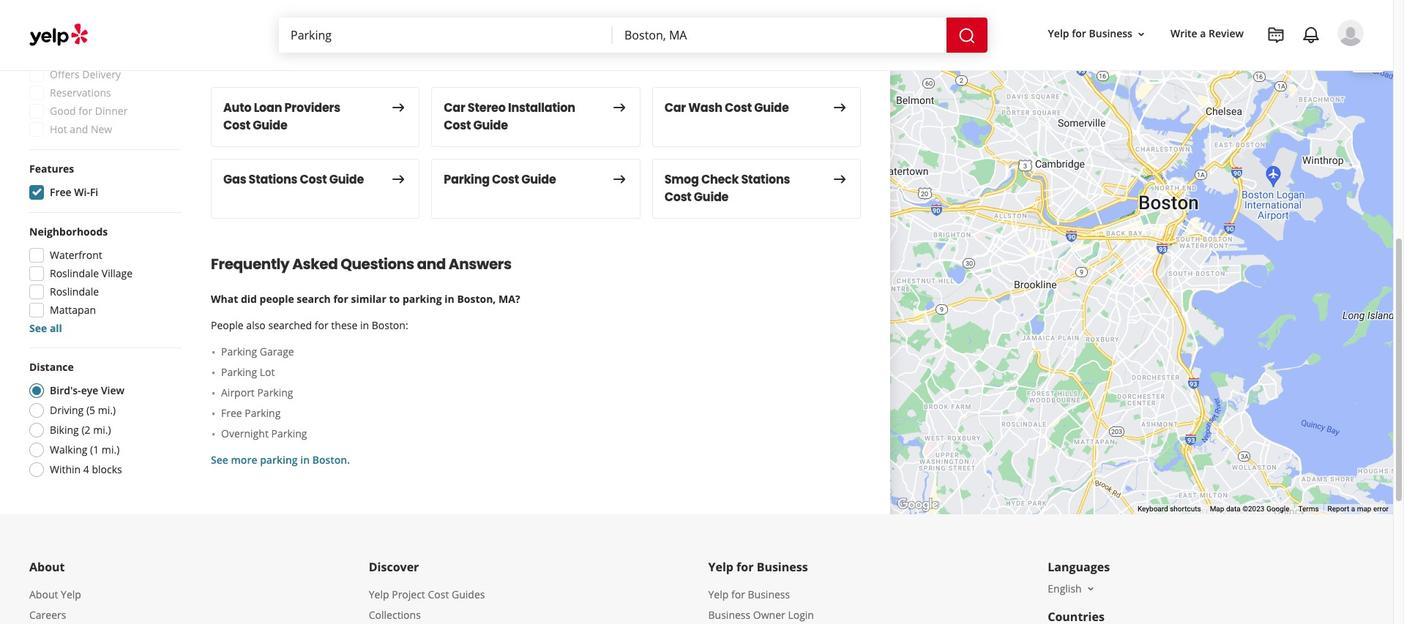 Task type: vqa. For each thing, say whether or not it's contained in the screenshot.
Careers link
yes



Task type: locate. For each thing, give the bounding box(es) containing it.
smog check stations cost guide
[[665, 171, 790, 206]]

about up about yelp link
[[29, 559, 65, 576]]

these
[[331, 319, 358, 332]]

1 vertical spatial a
[[1351, 505, 1355, 513]]

delivery
[[82, 67, 121, 81]]

yelp inside the about yelp careers
[[61, 588, 81, 602]]

2 none field from the left
[[625, 27, 935, 43]]

guides inside yelp project cost guides collections
[[452, 588, 485, 602]]

0 vertical spatial a
[[1200, 27, 1206, 41]]

1 horizontal spatial in
[[360, 319, 369, 332]]

notifications image
[[1303, 26, 1320, 44]]

parking right more
[[260, 453, 298, 467]]

map data ©2023 google
[[1210, 505, 1290, 513]]

16 chevron down v2 image left write
[[1136, 28, 1147, 40]]

a
[[1200, 27, 1206, 41], [1351, 505, 1355, 513]]

good for dinner
[[50, 104, 128, 118]]

0 horizontal spatial free
[[50, 185, 71, 199]]

stations inside gas stations cost guide link
[[249, 171, 297, 188]]

cost right wash
[[725, 100, 752, 116]]

auto
[[223, 100, 251, 116]]

roslindale down the waterfront
[[50, 267, 99, 280]]

business inside "button"
[[1089, 27, 1133, 41]]

yelp inside yelp for business "button"
[[1048, 27, 1069, 41]]

questions
[[341, 254, 414, 275]]

1 stations from the left
[[249, 171, 297, 188]]

1 none field from the left
[[291, 27, 601, 43]]

1 vertical spatial 24 arrow right v2 image
[[831, 170, 849, 188]]

roslindale
[[50, 267, 99, 280], [50, 285, 99, 299]]

projects image
[[1267, 26, 1285, 44]]

hot and new
[[50, 122, 112, 136]]

1 horizontal spatial guides
[[452, 588, 485, 602]]

overnight
[[221, 427, 269, 441]]

mi.) for driving (5 mi.)
[[98, 403, 116, 417]]

what
[[211, 292, 238, 306]]

1 vertical spatial guides
[[452, 588, 485, 602]]

project
[[392, 588, 425, 602]]

0 vertical spatial parking
[[403, 292, 442, 306]]

1 vertical spatial yelp for business
[[708, 559, 808, 576]]

car for car wash cost guide
[[665, 100, 686, 116]]

garage
[[260, 345, 294, 359]]

option group containing distance
[[25, 360, 182, 482]]

guides
[[306, 55, 356, 75], [452, 588, 485, 602]]

2 vertical spatial in
[[300, 453, 310, 467]]

yelp
[[1048, 27, 1069, 41], [708, 559, 734, 576], [61, 588, 81, 602], [369, 588, 389, 602], [708, 588, 729, 602]]

0 horizontal spatial and
[[70, 122, 88, 136]]

24 arrow right v2 image
[[610, 99, 628, 116], [831, 170, 849, 188]]

eye
[[81, 384, 98, 398]]

1 horizontal spatial car
[[665, 100, 686, 116]]

0 horizontal spatial a
[[1200, 27, 1206, 41]]

about for about yelp careers
[[29, 588, 58, 602]]

write a review
[[1171, 27, 1244, 41]]

google
[[1267, 505, 1290, 513]]

0 horizontal spatial yelp for business
[[708, 559, 808, 576]]

in right these
[[360, 319, 369, 332]]

24 arrow right v2 image inside smog check stations cost guide 'link'
[[831, 170, 849, 188]]

1 horizontal spatial a
[[1351, 505, 1355, 513]]

1 horizontal spatial 16 chevron down v2 image
[[1136, 28, 1147, 40]]

ma?
[[499, 292, 520, 306]]

24 arrow right v2 image inside the car wash cost guide link
[[831, 99, 849, 116]]

cost inside car stereo installation cost guide
[[444, 117, 471, 134]]

16 chevron down v2 image down languages at the bottom right of page
[[1085, 583, 1097, 595]]

in left boston,
[[445, 292, 455, 306]]

a for report
[[1351, 505, 1355, 513]]

group containing features
[[25, 162, 182, 204]]

and
[[70, 122, 88, 136], [417, 254, 446, 275]]

24 arrow right v2 image inside car stereo installation cost guide link
[[610, 99, 628, 116]]

0 vertical spatial and
[[70, 122, 88, 136]]

keyboard shortcuts button
[[1138, 505, 1201, 515]]

0 horizontal spatial car
[[444, 100, 465, 116]]

2 about from the top
[[29, 588, 58, 602]]

google image
[[894, 496, 942, 515]]

parking right 'to' at the left of page
[[403, 292, 442, 306]]

1 vertical spatial see
[[211, 453, 228, 467]]

offers delivery
[[50, 67, 121, 81]]

24 arrow right v2 image inside parking cost guide link
[[610, 170, 628, 188]]

boston:
[[372, 319, 408, 332]]

boston,
[[457, 292, 496, 306]]

car
[[444, 100, 465, 116], [665, 100, 686, 116]]

car inside car stereo installation cost guide
[[444, 100, 465, 116]]

for
[[1072, 27, 1086, 41], [79, 104, 92, 118], [333, 292, 348, 306], [315, 319, 329, 332], [737, 559, 754, 576], [731, 588, 745, 602]]

roslindale for roslindale village
[[50, 267, 99, 280]]

more
[[231, 453, 257, 467]]

about inside the about yelp careers
[[29, 588, 58, 602]]

1 vertical spatial 16 chevron down v2 image
[[1085, 583, 1097, 595]]

about up careers link
[[29, 588, 58, 602]]

2 stations from the left
[[741, 171, 790, 188]]

free left wi-
[[50, 185, 71, 199]]

and left answers
[[417, 254, 446, 275]]

16 chevron down v2 image
[[1136, 28, 1147, 40], [1085, 583, 1097, 595]]

1 horizontal spatial 24 arrow right v2 image
[[831, 170, 849, 188]]

business owner login link
[[708, 608, 814, 622]]

see for see all
[[29, 321, 47, 335]]

see
[[29, 321, 47, 335], [211, 453, 228, 467]]

0 horizontal spatial none field
[[291, 27, 601, 43]]

None field
[[291, 27, 601, 43], [625, 27, 935, 43]]

0 horizontal spatial parking
[[260, 453, 298, 467]]

1 horizontal spatial and
[[417, 254, 446, 275]]

1 vertical spatial about
[[29, 588, 58, 602]]

distance
[[29, 360, 74, 374]]

frequently
[[211, 254, 289, 275]]

in left boston.
[[300, 453, 310, 467]]

16 chevron down v2 image inside english dropdown button
[[1085, 583, 1097, 595]]

car left stereo
[[444, 100, 465, 116]]

mi.) right (1 in the left of the page
[[102, 443, 120, 457]]

stations
[[249, 171, 297, 188], [741, 171, 790, 188]]

stations right gas
[[249, 171, 297, 188]]

Near text field
[[625, 27, 935, 43]]

2 car from the left
[[665, 100, 686, 116]]

about for about
[[29, 559, 65, 576]]

airport
[[221, 386, 255, 400]]

1 vertical spatial roslindale
[[50, 285, 99, 299]]

24 arrow right v2 image inside gas stations cost guide link
[[390, 170, 407, 188]]

all
[[50, 321, 62, 335]]

dinner
[[95, 104, 128, 118]]

yelp for business
[[1048, 27, 1133, 41], [708, 559, 808, 576]]

see more parking in boston.
[[211, 453, 350, 467]]

a for write
[[1200, 27, 1206, 41]]

1 horizontal spatial see
[[211, 453, 228, 467]]

english button
[[1048, 582, 1097, 596]]

1 horizontal spatial yelp for business
[[1048, 27, 1133, 41]]

0 vertical spatial 24 arrow right v2 image
[[610, 99, 628, 116]]

0 vertical spatial about
[[29, 559, 65, 576]]

fi
[[90, 185, 98, 199]]

2 horizontal spatial in
[[445, 292, 455, 306]]

english
[[1048, 582, 1082, 596]]

cost down smog
[[665, 189, 692, 206]]

cost inside yelp project cost guides collections
[[428, 588, 449, 602]]

gas
[[223, 171, 246, 188]]

car left wash
[[665, 100, 686, 116]]

in
[[445, 292, 455, 306], [360, 319, 369, 332], [300, 453, 310, 467]]

cost right project
[[428, 588, 449, 602]]

2 roslindale from the top
[[50, 285, 99, 299]]

guide down check
[[694, 189, 729, 206]]

stations right check
[[741, 171, 790, 188]]

0 vertical spatial 16 chevron down v2 image
[[1136, 28, 1147, 40]]

0 vertical spatial mi.)
[[98, 403, 116, 417]]

see for see more parking in boston.
[[211, 453, 228, 467]]

see left more
[[211, 453, 228, 467]]

people
[[211, 319, 244, 332]]

24 arrow right v2 image
[[390, 99, 407, 116], [831, 99, 849, 116], [390, 170, 407, 188], [610, 170, 628, 188]]

1 horizontal spatial stations
[[741, 171, 790, 188]]

0 vertical spatial roslindale
[[50, 267, 99, 280]]

2 vertical spatial mi.)
[[102, 443, 120, 457]]

1 vertical spatial free
[[221, 406, 242, 420]]

0 vertical spatial yelp for business
[[1048, 27, 1133, 41]]

careers link
[[29, 608, 66, 622]]

cost down auto loan providers cost guide link
[[300, 171, 327, 188]]

0 vertical spatial free
[[50, 185, 71, 199]]

similar
[[351, 292, 387, 306]]

cost up loan
[[269, 55, 303, 75]]

car stereo installation cost guide
[[444, 100, 575, 134]]

guide down stereo
[[473, 117, 508, 134]]

guides up providers
[[306, 55, 356, 75]]

car stereo installation cost guide link
[[421, 87, 651, 147]]

for inside yelp for business business owner login
[[731, 588, 745, 602]]

group
[[1352, 8, 1385, 72], [25, 26, 182, 141], [25, 162, 182, 204], [25, 225, 182, 336]]

free parking link
[[221, 406, 524, 421]]

bird's-
[[50, 384, 81, 398]]

24 arrow right v2 image for car wash cost guide
[[831, 99, 849, 116]]

guide inside smog check stations cost guide
[[694, 189, 729, 206]]

0 vertical spatial see
[[29, 321, 47, 335]]

None search field
[[279, 18, 991, 53]]

mi.) right (5
[[98, 403, 116, 417]]

1 vertical spatial mi.)
[[93, 423, 111, 437]]

1 car from the left
[[444, 100, 465, 116]]

user actions element
[[1036, 18, 1385, 108]]

1 roslindale from the top
[[50, 267, 99, 280]]

login
[[788, 608, 814, 622]]

0 horizontal spatial 16 chevron down v2 image
[[1085, 583, 1097, 595]]

roslindale up mattapan
[[50, 285, 99, 299]]

1 horizontal spatial none field
[[625, 27, 935, 43]]

guides right project
[[452, 588, 485, 602]]

24 arrow right v2 image for auto loan providers cost guide
[[390, 99, 407, 116]]

option group
[[25, 360, 182, 482]]

24 arrow right v2 image for installation
[[610, 99, 628, 116]]

cost
[[269, 55, 303, 75], [725, 100, 752, 116], [223, 117, 250, 134], [444, 117, 471, 134], [300, 171, 327, 188], [492, 171, 519, 188], [665, 189, 692, 206], [428, 588, 449, 602]]

guide right wash
[[754, 100, 789, 116]]

1 vertical spatial parking
[[260, 453, 298, 467]]

cost down auto
[[223, 117, 250, 134]]

see all button
[[29, 321, 62, 335]]

16 chevron down v2 image inside yelp for business "button"
[[1136, 28, 1147, 40]]

a left 'map'
[[1351, 505, 1355, 513]]

car wash cost guide link
[[641, 87, 872, 147]]

see left the all
[[29, 321, 47, 335]]

driving
[[50, 403, 84, 417]]

1 about from the top
[[29, 559, 65, 576]]

about yelp careers
[[29, 588, 81, 622]]

24 arrow right v2 image for gas stations cost guide
[[390, 170, 407, 188]]

mi.) right (2 on the bottom
[[93, 423, 111, 437]]

parking
[[444, 171, 490, 188], [221, 345, 257, 359], [221, 365, 257, 379], [257, 386, 293, 400], [245, 406, 281, 420], [271, 427, 307, 441]]

free
[[50, 185, 71, 199], [221, 406, 242, 420]]

0 horizontal spatial stations
[[249, 171, 297, 188]]

review
[[1209, 27, 1244, 41]]

0 vertical spatial guides
[[306, 55, 356, 75]]

and right hot
[[70, 122, 88, 136]]

1 horizontal spatial free
[[221, 406, 242, 420]]

free down airport
[[221, 406, 242, 420]]

cost down stereo
[[444, 117, 471, 134]]

group containing suggested
[[25, 26, 182, 141]]

0 horizontal spatial see
[[29, 321, 47, 335]]

24 arrow right v2 image inside auto loan providers cost guide link
[[390, 99, 407, 116]]

a right write
[[1200, 27, 1206, 41]]

guide
[[754, 100, 789, 116], [253, 117, 287, 134], [473, 117, 508, 134], [329, 171, 364, 188], [522, 171, 556, 188], [694, 189, 729, 206]]

keyboard shortcuts
[[1138, 505, 1201, 513]]

bird's-eye view
[[50, 384, 124, 398]]

0 horizontal spatial 24 arrow right v2 image
[[610, 99, 628, 116]]

parking
[[403, 292, 442, 306], [260, 453, 298, 467]]

guide down auto loan providers cost guide link
[[329, 171, 364, 188]]

guide down loan
[[253, 117, 287, 134]]



Task type: describe. For each thing, give the bounding box(es) containing it.
new
[[91, 122, 112, 136]]

Find text field
[[291, 27, 601, 43]]

reservations
[[50, 86, 111, 100]]

good
[[50, 104, 76, 118]]

yelp for business inside "button"
[[1048, 27, 1133, 41]]

languages
[[1048, 559, 1110, 576]]

wash
[[688, 100, 723, 116]]

frequently asked questions and answers
[[211, 254, 512, 275]]

discover
[[369, 559, 419, 576]]

car for car stereo installation cost guide
[[444, 100, 465, 116]]

zoom in image
[[1360, 14, 1377, 32]]

yelp inside yelp project cost guides collections
[[369, 588, 389, 602]]

search
[[297, 292, 331, 306]]

smog check stations cost guide link
[[641, 159, 872, 219]]

smog
[[665, 171, 699, 188]]

24 arrow right v2 image for parking cost guide
[[610, 170, 628, 188]]

check
[[701, 171, 739, 188]]

view
[[101, 384, 124, 398]]

searched
[[268, 319, 312, 332]]

roslindale village
[[50, 267, 133, 280]]

collections
[[369, 608, 421, 622]]

shortcuts
[[1170, 505, 1201, 513]]

walking (1 mi.)
[[50, 443, 120, 457]]

none field find
[[291, 27, 601, 43]]

mi.) for biking (2 mi.)
[[93, 423, 111, 437]]

terms
[[1299, 505, 1319, 513]]

within 4 blocks
[[50, 463, 122, 477]]

village
[[102, 267, 133, 280]]

terms link
[[1299, 505, 1319, 513]]

parking lot link
[[221, 365, 524, 380]]

biking (2 mi.)
[[50, 423, 111, 437]]

guide down car stereo installation cost guide link
[[522, 171, 556, 188]]

24 arrow right v2 image for stations
[[831, 170, 849, 188]]

installation
[[508, 100, 575, 116]]

stations inside smog check stations cost guide
[[741, 171, 790, 188]]

blocks
[[92, 463, 122, 477]]

cost inside auto loan providers cost guide
[[223, 117, 250, 134]]

roslindale for roslindale
[[50, 285, 99, 299]]

(5
[[86, 403, 95, 417]]

yelp for business business owner login
[[708, 588, 814, 622]]

report
[[1328, 505, 1350, 513]]

also
[[246, 319, 266, 332]]

parking garage link
[[221, 345, 524, 360]]

auto loan providers cost guide link
[[200, 87, 431, 147]]

16 chevron down v2 image for english
[[1085, 583, 1097, 595]]

owner
[[753, 608, 785, 622]]

hot
[[50, 122, 67, 136]]

gas stations cost guide link
[[200, 159, 431, 219]]

related
[[211, 55, 267, 75]]

16 chevron down v2 image for yelp for business
[[1136, 28, 1147, 40]]

none field near
[[625, 27, 935, 43]]

providers
[[284, 100, 340, 116]]

airport parking link
[[221, 386, 524, 401]]

yelp project cost guides link
[[369, 588, 485, 602]]

car wash cost guide
[[665, 100, 789, 116]]

parking cost guide
[[444, 171, 556, 188]]

brad k. image
[[1338, 20, 1364, 46]]

(1
[[90, 443, 99, 457]]

search image
[[958, 27, 976, 44]]

1 vertical spatial and
[[417, 254, 446, 275]]

map region
[[886, 0, 1404, 582]]

wi-
[[74, 185, 90, 199]]

yelp inside yelp for business business owner login
[[708, 588, 729, 602]]

gas stations cost guide
[[223, 171, 364, 188]]

people also searched for these in boston:
[[211, 319, 408, 332]]

yelp for business button
[[1042, 21, 1153, 47]]

loan
[[254, 100, 282, 116]]

parking cost guide link
[[421, 159, 651, 219]]

see all
[[29, 321, 62, 335]]

report a map error
[[1328, 505, 1389, 513]]

keyboard
[[1138, 505, 1168, 513]]

report a map error link
[[1328, 505, 1389, 513]]

overnight parking link
[[221, 427, 524, 442]]

free inside parking garage parking lot airport parking free parking overnight parking
[[221, 406, 242, 420]]

parking garage parking lot airport parking free parking overnight parking
[[221, 345, 307, 441]]

cost inside smog check stations cost guide
[[665, 189, 692, 206]]

did
[[241, 292, 257, 306]]

error
[[1374, 505, 1389, 513]]

0 horizontal spatial in
[[300, 453, 310, 467]]

map
[[1210, 505, 1225, 513]]

biking
[[50, 423, 79, 437]]

guide inside car stereo installation cost guide
[[473, 117, 508, 134]]

driving (5 mi.)
[[50, 403, 116, 417]]

walking
[[50, 443, 87, 457]]

suggested
[[29, 26, 81, 40]]

cost down car stereo installation cost guide
[[492, 171, 519, 188]]

guide inside auto loan providers cost guide
[[253, 117, 287, 134]]

features
[[29, 162, 74, 176]]

0 vertical spatial in
[[445, 292, 455, 306]]

group containing neighborhoods
[[25, 225, 182, 336]]

map
[[1357, 505, 1372, 513]]

lot
[[260, 365, 275, 379]]

yelp project cost guides collections
[[369, 588, 485, 622]]

answers
[[449, 254, 512, 275]]

4
[[83, 463, 89, 477]]

related cost guides
[[211, 55, 356, 75]]

people
[[260, 292, 294, 306]]

boston.
[[312, 453, 350, 467]]

what did people search for similar to parking in boston, ma?
[[211, 292, 520, 306]]

mi.) for walking (1 mi.)
[[102, 443, 120, 457]]

1 horizontal spatial parking
[[403, 292, 442, 306]]

0 horizontal spatial guides
[[306, 55, 356, 75]]

careers
[[29, 608, 66, 622]]

1 vertical spatial in
[[360, 319, 369, 332]]

asked
[[292, 254, 338, 275]]

collections link
[[369, 608, 421, 622]]

for inside "button"
[[1072, 27, 1086, 41]]



